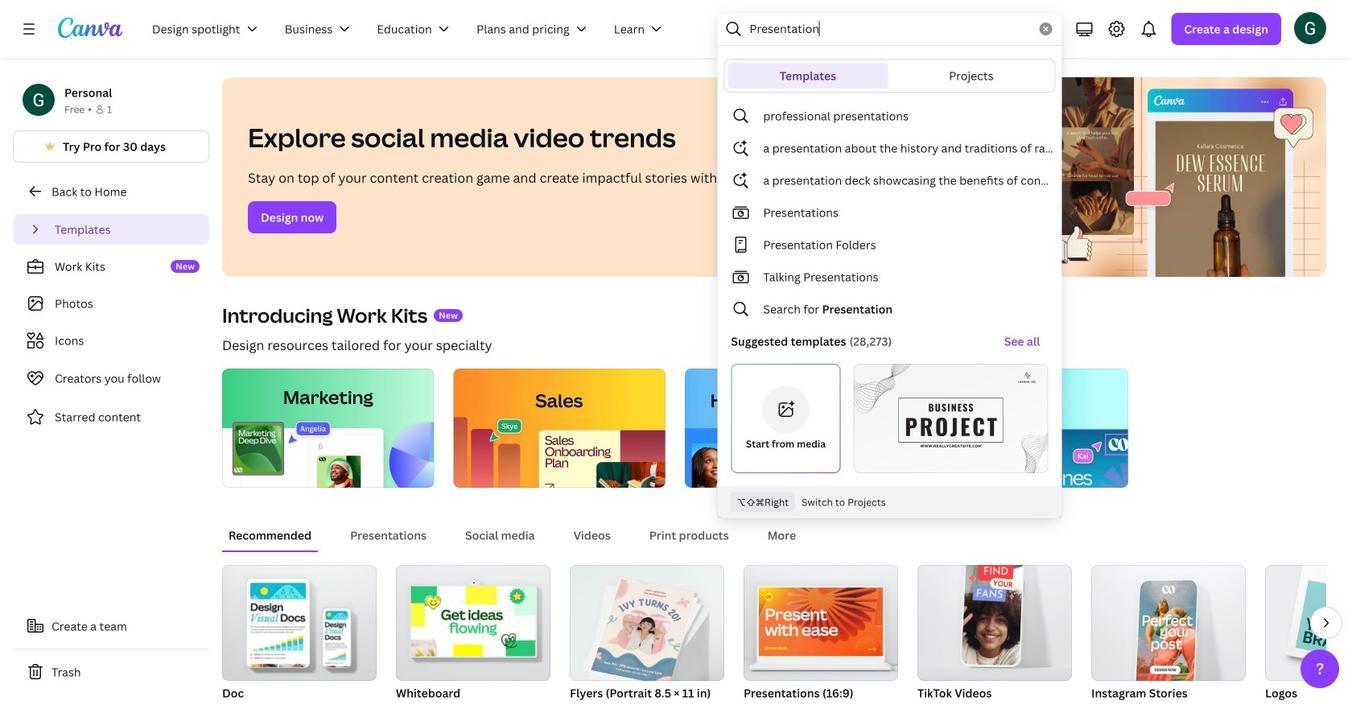 Task type: describe. For each thing, give the bounding box(es) containing it.
customize this template image
[[854, 364, 1048, 473]]

logo image
[[1265, 565, 1352, 681]]

greg robinson image
[[1294, 12, 1326, 44]]

Search search field
[[750, 14, 1030, 44]]

creative image
[[916, 369, 1128, 488]]

sales image
[[454, 369, 666, 488]]

top level navigation element
[[142, 13, 679, 45]]



Task type: locate. For each thing, give the bounding box(es) containing it.
explore social media video trends image
[[1027, 77, 1326, 277]]

tiktok video image
[[961, 555, 1023, 665], [918, 565, 1072, 681]]

whiteboard image
[[396, 565, 551, 681], [411, 586, 535, 656]]

doc image
[[222, 565, 377, 681], [222, 565, 377, 681]]

presentation (16:9) image
[[744, 565, 898, 681], [759, 588, 883, 656]]

instagram story image
[[1091, 565, 1246, 681], [1136, 580, 1197, 690]]

flyer (portrait 8.5 × 11 in) image
[[570, 565, 724, 681], [591, 579, 695, 686]]

list box
[[718, 100, 1061, 480]]

human resources image
[[685, 369, 897, 488]]

marketing image
[[222, 369, 434, 488]]

None search field
[[717, 13, 1062, 518]]



Task type: vqa. For each thing, say whether or not it's contained in the screenshot.
search box
yes



